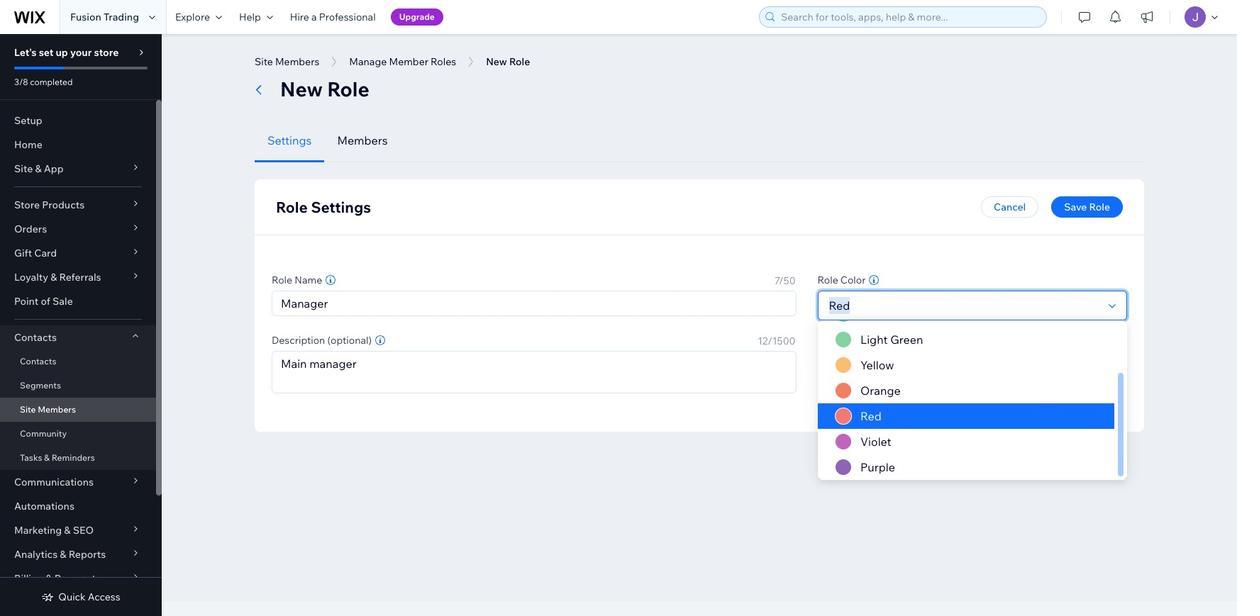 Task type: vqa. For each thing, say whether or not it's contained in the screenshot.
text to the right
no



Task type: locate. For each thing, give the bounding box(es) containing it.
& left app at left
[[35, 162, 42, 175]]

0 horizontal spatial site members
[[20, 404, 76, 415]]

list box containing teal
[[818, 301, 1127, 480]]

& left "reports"
[[60, 548, 66, 561]]

1 horizontal spatial site members
[[255, 55, 319, 68]]

None field
[[825, 292, 1102, 320]]

site members inside sidebar element
[[20, 404, 76, 415]]

& inside analytics & reports popup button
[[60, 548, 66, 561]]

& for tasks
[[44, 453, 50, 463]]

0 horizontal spatial members
[[38, 404, 76, 415]]

orders button
[[0, 217, 156, 241]]

& for site
[[35, 162, 42, 175]]

site inside 'popup button'
[[14, 162, 33, 175]]

upgrade button
[[391, 9, 443, 26]]

list box
[[818, 301, 1127, 480]]

store products
[[14, 199, 85, 211]]

& for marketing
[[64, 524, 71, 537]]

3/8 completed
[[14, 77, 73, 87]]

site members up community on the bottom left
[[20, 404, 76, 415]]

contacts up segments
[[20, 356, 56, 367]]

new
[[280, 77, 323, 101]]

reminders
[[52, 453, 95, 463]]

gift card button
[[0, 241, 156, 265]]

yellow
[[860, 358, 894, 372]]

save role button
[[1051, 196, 1123, 218]]

/
[[779, 275, 784, 287], [768, 335, 772, 348]]

loyalty & referrals
[[14, 271, 101, 284]]

& right the loyalty
[[50, 271, 57, 284]]

site & app
[[14, 162, 64, 175]]

7 / 50
[[775, 275, 796, 287]]

Manager text field
[[272, 292, 796, 316]]

quick access
[[58, 591, 120, 604]]

/ for 12
[[768, 335, 772, 348]]

site inside button
[[255, 55, 273, 68]]

2 horizontal spatial members
[[337, 133, 388, 148]]

marketing
[[14, 524, 62, 537]]

sidebar element
[[0, 34, 162, 616]]

quick access button
[[41, 591, 120, 604]]

site down segments
[[20, 404, 36, 415]]

site & app button
[[0, 157, 156, 181]]

store products button
[[0, 193, 156, 217]]

manage member roles
[[349, 55, 456, 68]]

fusion trading
[[70, 11, 139, 23]]

contacts inside popup button
[[14, 331, 57, 344]]

12 / 1500
[[758, 335, 796, 348]]

access
[[88, 591, 120, 604]]

1 vertical spatial settings
[[311, 198, 371, 216]]

settings button
[[255, 119, 324, 162]]

role color
[[818, 274, 866, 287]]

50
[[784, 275, 796, 287]]

manage
[[349, 55, 387, 68]]

& inside site & app 'popup button'
[[35, 162, 42, 175]]

members for site members link on the bottom left of page
[[38, 404, 76, 415]]

role down 'settings' 'button'
[[276, 198, 308, 216]]

0 vertical spatial settings
[[267, 133, 312, 148]]

quick
[[58, 591, 86, 604]]

1 vertical spatial contacts
[[20, 356, 56, 367]]

& right the tasks at the left of the page
[[44, 453, 50, 463]]

2 vertical spatial members
[[38, 404, 76, 415]]

1 vertical spatial members
[[337, 133, 388, 148]]

members for the site members button
[[275, 55, 319, 68]]

analytics & reports button
[[0, 543, 156, 567]]

site
[[255, 55, 273, 68], [14, 162, 33, 175], [20, 404, 36, 415]]

role right save
[[1089, 201, 1110, 214]]

contacts down point of sale
[[14, 331, 57, 344]]

12
[[758, 335, 768, 348]]

role left name at the top of page
[[272, 274, 292, 287]]

let's
[[14, 46, 37, 59]]

& right billing
[[46, 572, 52, 585]]

role inside save role button
[[1089, 201, 1110, 214]]

settings down new
[[267, 133, 312, 148]]

members down new role
[[337, 133, 388, 148]]

members inside "button"
[[337, 133, 388, 148]]

site down home
[[14, 162, 33, 175]]

site down help button on the left top of the page
[[255, 55, 273, 68]]

app
[[44, 162, 64, 175]]

fusion
[[70, 11, 101, 23]]

red option
[[818, 404, 1114, 429]]

members
[[275, 55, 319, 68], [337, 133, 388, 148], [38, 404, 76, 415]]

contacts for contacts link
[[20, 356, 56, 367]]

site members inside button
[[255, 55, 319, 68]]

0 vertical spatial contacts
[[14, 331, 57, 344]]

settings
[[267, 133, 312, 148], [311, 198, 371, 216]]

0 horizontal spatial /
[[768, 335, 772, 348]]

store
[[94, 46, 119, 59]]

analytics
[[14, 548, 58, 561]]

1 horizontal spatial members
[[275, 55, 319, 68]]

role down manage
[[327, 77, 369, 101]]

0 vertical spatial site members
[[255, 55, 319, 68]]

1 horizontal spatial /
[[779, 275, 784, 287]]

teal
[[860, 307, 882, 321]]

& inside billing & payments popup button
[[46, 572, 52, 585]]

7
[[775, 275, 779, 287]]

referrals
[[59, 271, 101, 284]]

marketing & seo
[[14, 524, 94, 537]]

setup
[[14, 114, 42, 127]]

tab list
[[255, 119, 1144, 162]]

role for color
[[818, 274, 838, 287]]

role for settings
[[276, 198, 308, 216]]

role left the color on the right of the page
[[818, 274, 838, 287]]

0 vertical spatial site
[[255, 55, 273, 68]]

&
[[35, 162, 42, 175], [50, 271, 57, 284], [44, 453, 50, 463], [64, 524, 71, 537], [60, 548, 66, 561], [46, 572, 52, 585]]

violet
[[860, 435, 891, 449]]

2 vertical spatial site
[[20, 404, 36, 415]]

site members up new
[[255, 55, 319, 68]]

home
[[14, 138, 42, 151]]

hire a professional
[[290, 11, 376, 23]]

members inside button
[[275, 55, 319, 68]]

point of sale link
[[0, 289, 156, 314]]

save role
[[1064, 201, 1110, 214]]

members inside sidebar element
[[38, 404, 76, 415]]

seo
[[73, 524, 94, 537]]

automations link
[[0, 494, 156, 519]]

save
[[1064, 201, 1087, 214]]

settings inside 'button'
[[267, 133, 312, 148]]

site members for the site members button
[[255, 55, 319, 68]]

1 vertical spatial site members
[[20, 404, 76, 415]]

0 vertical spatial /
[[779, 275, 784, 287]]

analytics & reports
[[14, 548, 106, 561]]

& inside loyalty & referrals dropdown button
[[50, 271, 57, 284]]

tab list containing settings
[[255, 119, 1144, 162]]

site members
[[255, 55, 319, 68], [20, 404, 76, 415]]

setup link
[[0, 109, 156, 133]]

members button
[[324, 119, 401, 162]]

& left seo
[[64, 524, 71, 537]]

1 vertical spatial site
[[14, 162, 33, 175]]

& inside the "tasks & reminders" link
[[44, 453, 50, 463]]

payments
[[54, 572, 101, 585]]

members up new
[[275, 55, 319, 68]]

communications
[[14, 476, 94, 489]]

role settings
[[276, 198, 371, 216]]

role for name
[[272, 274, 292, 287]]

contacts button
[[0, 326, 156, 350]]

communications button
[[0, 470, 156, 494]]

card
[[34, 247, 57, 260]]

& inside marketing & seo popup button
[[64, 524, 71, 537]]

tasks & reminders
[[20, 453, 95, 463]]

members up community on the bottom left
[[38, 404, 76, 415]]

site for the site members button
[[255, 55, 273, 68]]

cancel button
[[981, 196, 1039, 218]]

of
[[41, 295, 50, 308]]

0 vertical spatial members
[[275, 55, 319, 68]]

1 vertical spatial /
[[768, 335, 772, 348]]

settings down members "button"
[[311, 198, 371, 216]]



Task type: describe. For each thing, give the bounding box(es) containing it.
billing & payments button
[[0, 567, 156, 591]]

& for loyalty
[[50, 271, 57, 284]]

& for analytics
[[60, 548, 66, 561]]

help
[[239, 11, 261, 23]]

orders
[[14, 223, 47, 236]]

community
[[20, 428, 67, 439]]

Search for tools, apps, help & more... field
[[777, 7, 1042, 27]]

light green
[[860, 333, 923, 347]]

your
[[70, 46, 92, 59]]

loyalty
[[14, 271, 48, 284]]

& for billing
[[46, 572, 52, 585]]

products
[[42, 199, 85, 211]]

upgrade
[[399, 11, 435, 22]]

point
[[14, 295, 39, 308]]

contacts link
[[0, 350, 156, 374]]

billing
[[14, 572, 43, 585]]

1500
[[772, 335, 796, 348]]

help button
[[231, 0, 281, 34]]

roles
[[431, 55, 456, 68]]

site members link
[[0, 398, 156, 422]]

automations
[[14, 500, 74, 513]]

3/8
[[14, 77, 28, 87]]

completed
[[30, 77, 73, 87]]

professional
[[319, 11, 376, 23]]

set
[[39, 46, 53, 59]]

community link
[[0, 422, 156, 446]]

name
[[295, 274, 322, 287]]

description
[[272, 334, 325, 347]]

sale
[[53, 295, 73, 308]]

reports
[[69, 548, 106, 561]]

let's set up your store
[[14, 46, 119, 59]]

red
[[860, 409, 881, 423]]

/ for 7
[[779, 275, 784, 287]]

new role
[[280, 77, 369, 101]]

contacts for 'contacts' popup button
[[14, 331, 57, 344]]

green
[[890, 333, 923, 347]]

color
[[840, 274, 866, 287]]

member
[[389, 55, 428, 68]]

light
[[860, 333, 888, 347]]

explore
[[175, 11, 210, 23]]

store
[[14, 199, 40, 211]]

description (optional)
[[272, 334, 372, 347]]

tasks
[[20, 453, 42, 463]]

site members for site members link on the bottom left of page
[[20, 404, 76, 415]]

Main manager text field
[[272, 352, 796, 393]]

hire a professional link
[[281, 0, 384, 34]]

manage member roles button
[[342, 51, 463, 72]]

site for site members link on the bottom left of page
[[20, 404, 36, 415]]

segments link
[[0, 374, 156, 398]]

orange
[[860, 384, 900, 398]]

site for site & app 'popup button'
[[14, 162, 33, 175]]

purple
[[860, 460, 895, 475]]

gift card
[[14, 247, 57, 260]]

gift
[[14, 247, 32, 260]]

marketing & seo button
[[0, 519, 156, 543]]

home link
[[0, 133, 156, 157]]

a
[[311, 11, 317, 23]]

role name
[[272, 274, 322, 287]]

trading
[[104, 11, 139, 23]]

loyalty & referrals button
[[0, 265, 156, 289]]

billing & payments
[[14, 572, 101, 585]]

site members button
[[248, 51, 327, 72]]

point of sale
[[14, 295, 73, 308]]

segments
[[20, 380, 61, 391]]

(optional)
[[327, 334, 372, 347]]

hire
[[290, 11, 309, 23]]



